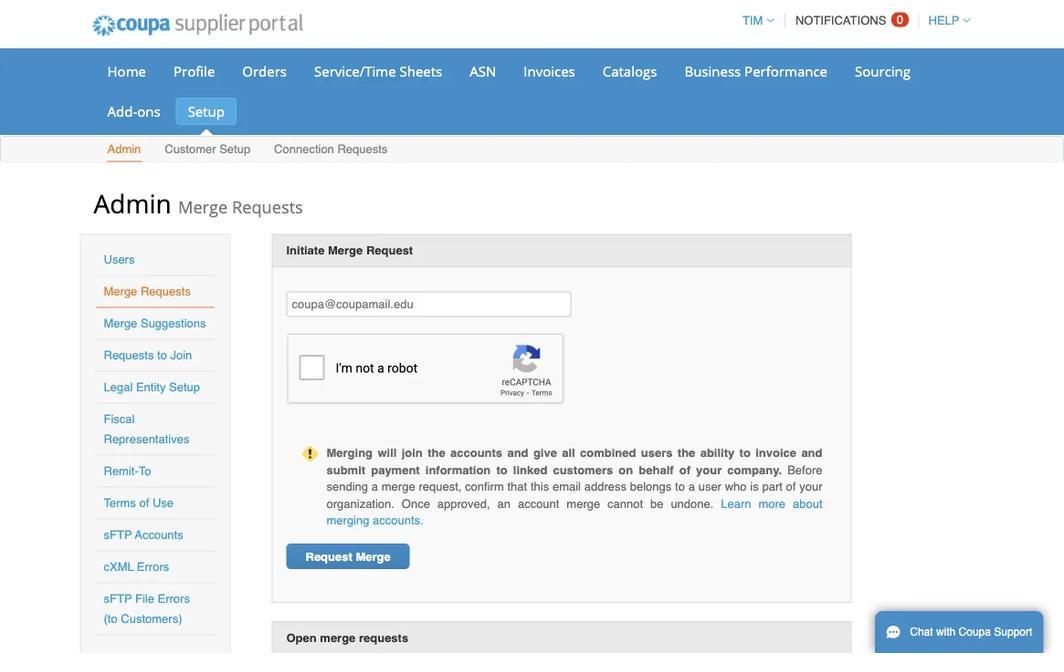 Task type: vqa. For each thing, say whether or not it's contained in the screenshot.
"cXML"
yes



Task type: locate. For each thing, give the bounding box(es) containing it.
2 vertical spatial merge
[[320, 632, 356, 645]]

setup down join
[[169, 381, 200, 395]]

sftp for sftp accounts
[[104, 529, 132, 543]]

merge down payment
[[382, 480, 415, 494]]

0 horizontal spatial a
[[372, 480, 378, 494]]

merge down customer setup link
[[178, 195, 228, 218]]

1 vertical spatial errors
[[158, 593, 190, 606]]

will
[[378, 447, 397, 460]]

merge right initiate
[[328, 244, 363, 258]]

errors right file
[[158, 593, 190, 606]]

and up before
[[801, 447, 823, 460]]

2 sftp from the top
[[104, 593, 132, 606]]

requests
[[337, 142, 388, 156], [232, 195, 303, 218], [141, 285, 191, 299], [104, 349, 154, 363]]

customer setup link
[[164, 138, 251, 162]]

merge inside the admin merge requests
[[178, 195, 228, 218]]

setup
[[188, 102, 225, 121], [219, 142, 250, 156], [169, 381, 200, 395]]

all
[[562, 447, 575, 460]]

admin for admin merge requests
[[94, 186, 171, 221]]

sftp inside sftp file errors (to customers)
[[104, 593, 132, 606]]

initiate
[[286, 244, 325, 258]]

cxml
[[104, 561, 134, 575]]

approved,
[[437, 497, 490, 511]]

file
[[135, 593, 154, 606]]

requests up suggestions
[[141, 285, 191, 299]]

orders
[[242, 62, 287, 80]]

address
[[584, 480, 627, 494]]

request inside 'button'
[[306, 551, 352, 565]]

your up user
[[696, 463, 722, 477]]

2 horizontal spatial of
[[786, 480, 796, 494]]

to up 'undone.'
[[675, 480, 685, 494]]

help link
[[920, 14, 970, 27]]

tim link
[[734, 14, 774, 27]]

ons
[[137, 102, 160, 121]]

open merge requests
[[286, 632, 408, 645]]

and
[[507, 447, 528, 460], [801, 447, 823, 460]]

a
[[372, 480, 378, 494], [688, 480, 695, 494]]

errors inside sftp file errors (to customers)
[[158, 593, 190, 606]]

1 sftp from the top
[[104, 529, 132, 543]]

connection requests link
[[273, 138, 389, 162]]

request merge button
[[286, 545, 410, 570]]

merge right open
[[320, 632, 356, 645]]

request down the merging
[[306, 551, 352, 565]]

request
[[366, 244, 413, 258], [306, 551, 352, 565]]

before sending a merge request, confirm that this email address belongs to a user who is part of your organization. once approved, an account merge cannot be undone.
[[327, 463, 823, 511]]

your
[[696, 463, 722, 477], [799, 480, 823, 494]]

1 vertical spatial merge
[[567, 497, 600, 511]]

merge down users link
[[104, 285, 137, 299]]

profile link
[[162, 58, 227, 85]]

requests
[[359, 632, 408, 645]]

connection
[[274, 142, 334, 156]]

join
[[170, 349, 192, 363]]

more
[[759, 497, 786, 511]]

merge inside 'button'
[[356, 551, 391, 565]]

invoices
[[524, 62, 575, 80]]

setup up "customer setup"
[[188, 102, 225, 121]]

1 vertical spatial sftp
[[104, 593, 132, 606]]

0 vertical spatial your
[[696, 463, 722, 477]]

with
[[936, 627, 956, 639]]

service/time sheets
[[314, 62, 442, 80]]

merging
[[327, 514, 369, 528]]

1 vertical spatial setup
[[219, 142, 250, 156]]

navigation
[[734, 3, 970, 38]]

1 vertical spatial of
[[786, 480, 796, 494]]

1 horizontal spatial a
[[688, 480, 695, 494]]

1 horizontal spatial the
[[678, 447, 695, 460]]

requests up initiate
[[232, 195, 303, 218]]

merge down accounts.
[[356, 551, 391, 565]]

to inside before sending a merge request, confirm that this email address belongs to a user who is part of your organization. once approved, an account merge cannot be undone.
[[675, 480, 685, 494]]

email
[[553, 480, 581, 494]]

merge
[[178, 195, 228, 218], [328, 244, 363, 258], [104, 285, 137, 299], [104, 317, 137, 331], [356, 551, 391, 565]]

0 horizontal spatial and
[[507, 447, 528, 460]]

merge suggestions link
[[104, 317, 206, 331]]

the right "users" in the bottom right of the page
[[678, 447, 695, 460]]

merge for request
[[356, 551, 391, 565]]

setup right customer
[[219, 142, 250, 156]]

requests up legal
[[104, 349, 154, 363]]

1 horizontal spatial and
[[801, 447, 823, 460]]

chat
[[910, 627, 933, 639]]

undone.
[[671, 497, 714, 511]]

merge down email
[[567, 497, 600, 511]]

fiscal representatives
[[104, 413, 189, 447]]

payment
[[371, 463, 420, 477]]

sftp up (to
[[104, 593, 132, 606]]

of
[[679, 463, 690, 477], [786, 480, 796, 494], [139, 497, 149, 511]]

0
[[897, 13, 903, 26]]

errors down the accounts
[[137, 561, 169, 575]]

of right the part
[[786, 480, 796, 494]]

linked
[[513, 463, 547, 477]]

1 vertical spatial your
[[799, 480, 823, 494]]

of right 'behalf' on the bottom right of the page
[[679, 463, 690, 477]]

account
[[518, 497, 559, 511]]

requests right connection
[[337, 142, 388, 156]]

submit
[[327, 463, 365, 477]]

a up 'undone.'
[[688, 480, 695, 494]]

1 a from the left
[[372, 480, 378, 494]]

0 vertical spatial sftp
[[104, 529, 132, 543]]

1 vertical spatial admin
[[94, 186, 171, 221]]

sftp file errors (to customers)
[[104, 593, 190, 627]]

1 and from the left
[[507, 447, 528, 460]]

cxml errors link
[[104, 561, 169, 575]]

2 and from the left
[[801, 447, 823, 460]]

merge
[[382, 480, 415, 494], [567, 497, 600, 511], [320, 632, 356, 645]]

an
[[497, 497, 511, 511]]

0 horizontal spatial request
[[306, 551, 352, 565]]

catalogs link
[[591, 58, 669, 85]]

the right join
[[428, 447, 445, 460]]

0 horizontal spatial the
[[428, 447, 445, 460]]

fiscal
[[104, 413, 135, 427]]

0 horizontal spatial your
[[696, 463, 722, 477]]

1 vertical spatial request
[[306, 551, 352, 565]]

be
[[650, 497, 664, 511]]

is
[[750, 480, 759, 494]]

navigation containing notifications 0
[[734, 3, 970, 38]]

and up linked
[[507, 447, 528, 460]]

of left use
[[139, 497, 149, 511]]

business performance
[[685, 62, 828, 80]]

your up about
[[799, 480, 823, 494]]

suggestions
[[141, 317, 206, 331]]

join
[[402, 447, 423, 460]]

0 vertical spatial admin
[[107, 142, 141, 156]]

service/time
[[314, 62, 396, 80]]

a up organization.
[[372, 480, 378, 494]]

cxml errors
[[104, 561, 169, 575]]

asn link
[[458, 58, 508, 85]]

coupa@coupamail.edu text field
[[286, 292, 571, 318]]

2 vertical spatial setup
[[169, 381, 200, 395]]

2 vertical spatial of
[[139, 497, 149, 511]]

of inside before sending a merge request, confirm that this email address belongs to a user who is part of your organization. once approved, an account merge cannot be undone.
[[786, 480, 796, 494]]

sourcing link
[[843, 58, 923, 85]]

customer setup
[[165, 142, 250, 156]]

sftp for sftp file errors (to customers)
[[104, 593, 132, 606]]

business performance link
[[673, 58, 839, 85]]

admin down add-
[[107, 142, 141, 156]]

setup link
[[176, 98, 237, 125]]

errors
[[137, 561, 169, 575], [158, 593, 190, 606]]

2 horizontal spatial merge
[[567, 497, 600, 511]]

2 a from the left
[[688, 480, 695, 494]]

1 horizontal spatial merge
[[382, 480, 415, 494]]

performance
[[745, 62, 828, 80]]

behalf
[[639, 463, 674, 477]]

notifications 0
[[795, 13, 903, 27]]

coupa supplier portal image
[[80, 3, 315, 48]]

entity
[[136, 381, 166, 395]]

0 vertical spatial of
[[679, 463, 690, 477]]

admin down the admin link
[[94, 186, 171, 221]]

0 horizontal spatial merge
[[320, 632, 356, 645]]

1 horizontal spatial of
[[679, 463, 690, 477]]

1 horizontal spatial your
[[799, 480, 823, 494]]

the
[[428, 447, 445, 460], [678, 447, 695, 460]]

0 vertical spatial merge
[[382, 480, 415, 494]]

sftp up cxml
[[104, 529, 132, 543]]

1 horizontal spatial request
[[366, 244, 413, 258]]

cannot
[[607, 497, 643, 511]]

sftp accounts
[[104, 529, 183, 543]]

request up coupa@coupamail.edu text field
[[366, 244, 413, 258]]

users
[[104, 253, 135, 267]]



Task type: describe. For each thing, give the bounding box(es) containing it.
organization.
[[327, 497, 395, 511]]

merging
[[327, 447, 373, 460]]

terms of use link
[[104, 497, 174, 511]]

to up company.
[[739, 447, 751, 460]]

company.
[[727, 463, 782, 477]]

invoices link
[[512, 58, 587, 85]]

merge requests
[[104, 285, 191, 299]]

before
[[788, 463, 823, 477]]

support
[[994, 627, 1032, 639]]

remit-to link
[[104, 465, 151, 479]]

fiscal representatives link
[[104, 413, 189, 447]]

service/time sheets link
[[302, 58, 454, 85]]

that
[[507, 480, 527, 494]]

on
[[619, 463, 633, 477]]

legal
[[104, 381, 133, 395]]

admin merge requests
[[94, 186, 303, 221]]

sftp accounts link
[[104, 529, 183, 543]]

use
[[152, 497, 174, 511]]

help
[[928, 14, 960, 27]]

remit-
[[104, 465, 139, 479]]

give
[[533, 447, 557, 460]]

chat with coupa support
[[910, 627, 1032, 639]]

merge requests link
[[104, 285, 191, 299]]

about
[[793, 497, 823, 511]]

merge for admin
[[178, 195, 228, 218]]

0 vertical spatial request
[[366, 244, 413, 258]]

invoice
[[756, 447, 797, 460]]

admin for admin
[[107, 142, 141, 156]]

chat with coupa support button
[[875, 612, 1043, 654]]

home link
[[95, 58, 158, 85]]

sourcing
[[855, 62, 911, 80]]

1 the from the left
[[428, 447, 445, 460]]

asn
[[470, 62, 496, 80]]

to
[[139, 465, 151, 479]]

merge suggestions
[[104, 317, 206, 331]]

legal entity setup link
[[104, 381, 200, 395]]

initiate merge request
[[286, 244, 413, 258]]

users
[[641, 447, 673, 460]]

users link
[[104, 253, 135, 267]]

your inside before sending a merge request, confirm that this email address belongs to a user who is part of your organization. once approved, an account merge cannot be undone.
[[799, 480, 823, 494]]

merging will join the accounts and give all combined users the ability to invoice and submit payment information to linked customers on behalf of your company.
[[327, 447, 823, 477]]

belongs
[[630, 480, 672, 494]]

to left join
[[157, 349, 167, 363]]

request,
[[419, 480, 462, 494]]

requests inside the admin merge requests
[[232, 195, 303, 218]]

your inside merging will join the accounts and give all combined users the ability to invoice and submit payment information to linked customers on behalf of your company.
[[696, 463, 722, 477]]

sending
[[327, 480, 368, 494]]

information
[[425, 463, 491, 477]]

once
[[402, 497, 430, 511]]

user
[[698, 480, 722, 494]]

of inside merging will join the accounts and give all combined users the ability to invoice and submit payment information to linked customers on behalf of your company.
[[679, 463, 690, 477]]

customers
[[553, 463, 613, 477]]

combined
[[580, 447, 636, 460]]

accounts
[[135, 529, 183, 543]]

add-ons
[[107, 102, 160, 121]]

part
[[762, 480, 783, 494]]

sheets
[[400, 62, 442, 80]]

sftp file errors (to customers) link
[[104, 593, 190, 627]]

learn more about merging accounts.
[[327, 497, 823, 528]]

(to
[[104, 613, 118, 627]]

0 vertical spatial errors
[[137, 561, 169, 575]]

merge for initiate
[[328, 244, 363, 258]]

learn
[[721, 497, 751, 511]]

to up that
[[496, 463, 508, 477]]

0 horizontal spatial of
[[139, 497, 149, 511]]

merge down merge requests link
[[104, 317, 137, 331]]

terms of use
[[104, 497, 174, 511]]

coupa
[[959, 627, 991, 639]]

accounts.
[[373, 514, 424, 528]]

notifications
[[795, 14, 886, 27]]

orders link
[[230, 58, 299, 85]]

connection requests
[[274, 142, 388, 156]]

0 vertical spatial setup
[[188, 102, 225, 121]]

2 the from the left
[[678, 447, 695, 460]]

customers)
[[121, 613, 182, 627]]

add-ons link
[[95, 98, 172, 125]]

remit-to
[[104, 465, 151, 479]]

catalogs
[[603, 62, 657, 80]]

requests to join link
[[104, 349, 192, 363]]

profile
[[174, 62, 215, 80]]

accounts
[[450, 447, 502, 460]]

request merge
[[306, 551, 391, 565]]

representatives
[[104, 433, 189, 447]]

tim
[[742, 14, 763, 27]]



